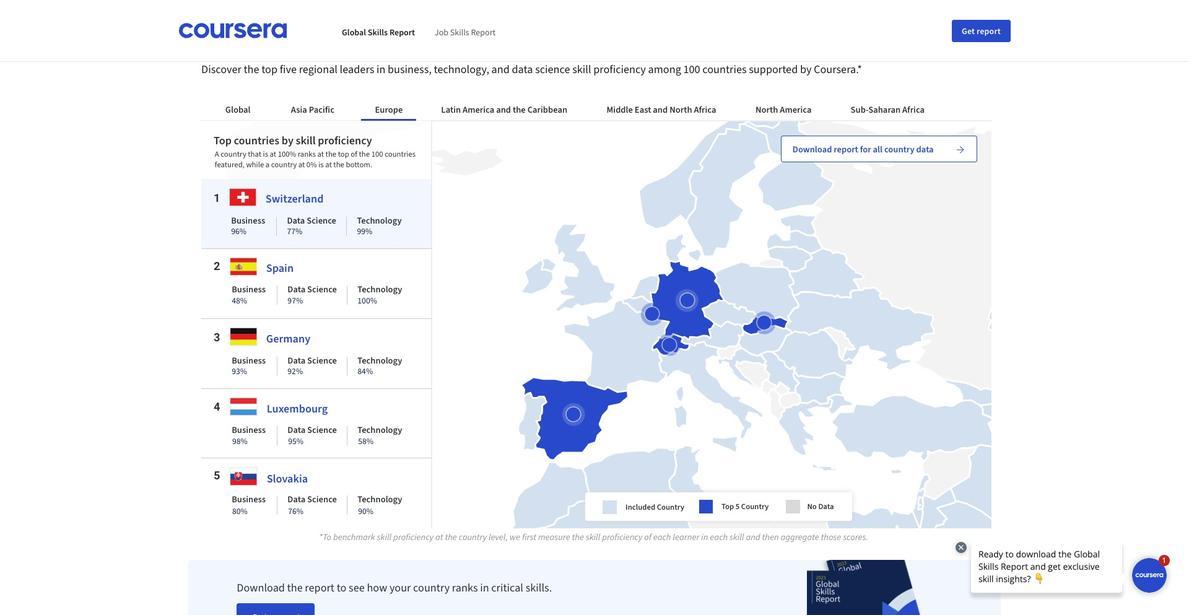 Task type: vqa. For each thing, say whether or not it's contained in the screenshot.
COURSERA LOGO
yes



Task type: locate. For each thing, give the bounding box(es) containing it.
0 horizontal spatial skills
[[368, 26, 388, 37]]

global skills report link
[[342, 26, 415, 37]]

get
[[962, 25, 975, 36]]

2 skills from the left
[[450, 26, 469, 37]]

job
[[435, 26, 449, 37]]

skills right global at the top of the page
[[368, 26, 388, 37]]

skills
[[368, 26, 388, 37], [450, 26, 469, 37]]

report for job skills report
[[471, 26, 496, 37]]

0 horizontal spatial report
[[390, 26, 415, 37]]

report
[[390, 26, 415, 37], [471, 26, 496, 37]]

1 skills from the left
[[368, 26, 388, 37]]

report for global skills report
[[390, 26, 415, 37]]

1 horizontal spatial report
[[471, 26, 496, 37]]

job skills report link
[[435, 26, 496, 37]]

report right job
[[471, 26, 496, 37]]

skills for job
[[450, 26, 469, 37]]

1 horizontal spatial skills
[[450, 26, 469, 37]]

1 report from the left
[[390, 26, 415, 37]]

get report
[[962, 25, 1001, 36]]

global skills report
[[342, 26, 415, 37]]

2 report from the left
[[471, 26, 496, 37]]

global
[[342, 26, 366, 37]]

skills right job
[[450, 26, 469, 37]]

report left job
[[390, 26, 415, 37]]



Task type: describe. For each thing, give the bounding box(es) containing it.
get report button
[[952, 20, 1011, 42]]

report
[[977, 25, 1001, 36]]

job skills report
[[435, 26, 496, 37]]

coursera logo image
[[178, 23, 288, 38]]

skills for global
[[368, 26, 388, 37]]



